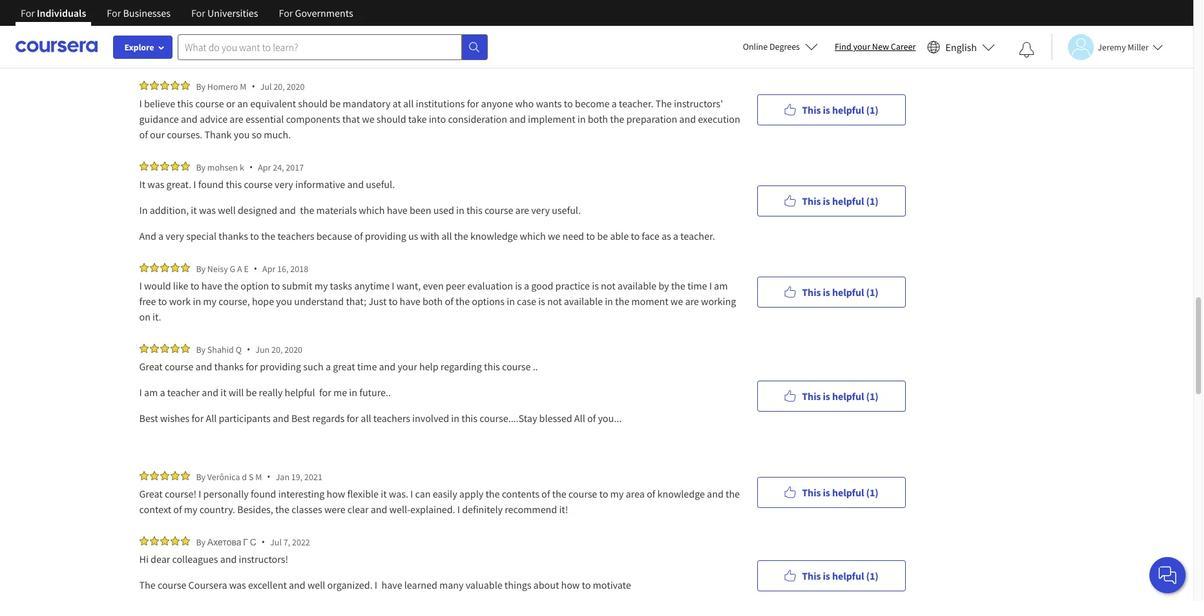 Task type: vqa. For each thing, say whether or not it's contained in the screenshot.
WHENEVER
no



Task type: locate. For each thing, give the bounding box(es) containing it.
7 this is helpful (1) from the top
[[802, 569, 879, 582]]

valuable
[[466, 579, 503, 592]]

coursera inside top class in all respects - in the topic areas covered, quality of the material provided and the expertise of the resource personnel! very relevant and thoroughly useful. it would only be an understatement to say that both the teachers were practical to the core and highly imaginative. i cannot thank them enough. a big thank you to coursera too!
[[401, 47, 440, 60]]

6 this is helpful (1) button from the top
[[757, 477, 906, 508]]

mandatory
[[343, 97, 391, 110]]

0 vertical spatial should
[[298, 97, 328, 110]]

0 vertical spatial teacher.
[[619, 97, 654, 110]]

thank left them
[[232, 47, 257, 60]]

6 this is helpful (1) from the top
[[802, 486, 879, 499]]

2 great from the top
[[139, 487, 163, 500]]

both down become
[[588, 112, 608, 125]]

teachers inside top class in all respects - in the topic areas covered, quality of the material provided and the expertise of the resource personnel! very relevant and thoroughly useful. it would only be an understatement to say that both the teachers were practical to the core and highly imaginative. i cannot thank them enough. a big thank you to coursera too!
[[518, 32, 555, 45]]

my
[[315, 279, 328, 292], [203, 295, 217, 308], [611, 487, 624, 500], [184, 503, 198, 516]]

really
[[259, 386, 283, 399]]

i inside top class in all respects - in the topic areas covered, quality of the material provided and the expertise of the resource personnel! very relevant and thoroughly useful. it would only be an understatement to say that both the teachers were practical to the core and highly imaginative. i cannot thank them enough. a big thank you to coursera too!
[[195, 47, 197, 60]]

7 this from the top
[[802, 569, 821, 582]]

(1) for apr
[[867, 194, 879, 207]]

we down mandatory on the left
[[362, 112, 375, 125]]

teachers
[[518, 32, 555, 45], [278, 230, 315, 242], [374, 412, 410, 425]]

a
[[321, 47, 327, 60], [237, 263, 242, 274]]

(1)
[[867, 22, 879, 35], [867, 103, 879, 116], [867, 194, 879, 207], [867, 285, 879, 298], [867, 390, 879, 402], [867, 486, 879, 499], [867, 569, 879, 582]]

1 great from the top
[[139, 360, 163, 373]]

1 vertical spatial useful.
[[366, 178, 395, 191]]

options
[[472, 295, 505, 308]]

take
[[408, 112, 427, 125]]

too!
[[442, 47, 459, 60]]

hi dear colleagues and instructors!
[[139, 553, 288, 566]]

knowledge
[[471, 230, 518, 242], [658, 487, 705, 500]]

it left will
[[221, 386, 227, 399]]

by left shahid
[[196, 344, 206, 355]]

of inside "i believe this course or an equivalent should be mandatory at all institutions for anyone who wants to become a teacher. the instructors' guidance and advice are essential components that we should take into consideration and implement in both the preparation and execution of our courses. thank you so much."
[[139, 128, 148, 141]]

0 vertical spatial you
[[372, 47, 388, 60]]

1 vertical spatial are
[[516, 204, 529, 217]]

the course coursera was excellent and well organized. i  have learned many valuable things about how to motivate
[[139, 579, 631, 592]]

am up working
[[714, 279, 728, 292]]

useful. up them
[[245, 32, 274, 45]]

1 horizontal spatial should
[[377, 112, 406, 125]]

guidance
[[139, 112, 179, 125]]

4 for from the left
[[279, 6, 293, 19]]

0 horizontal spatial found
[[198, 178, 224, 191]]

2 this is helpful (1) button from the top
[[757, 94, 906, 125]]

0 horizontal spatial should
[[298, 97, 328, 110]]

which left need
[[520, 230, 546, 242]]

to left say
[[432, 32, 441, 45]]

motivate
[[593, 579, 631, 592]]

1 vertical spatial your
[[398, 360, 417, 373]]

1 horizontal spatial were
[[557, 32, 578, 45]]

i right "course!"
[[199, 487, 201, 500]]

0 horizontal spatial that
[[342, 112, 360, 125]]

course up the advice
[[195, 97, 224, 110]]

thanks right special
[[219, 230, 248, 242]]

e
[[244, 263, 249, 274]]

0 vertical spatial apr
[[258, 161, 271, 173]]

in right me
[[349, 386, 358, 399]]

0 vertical spatial available
[[618, 279, 657, 292]]

3 this from the top
[[802, 194, 821, 207]]

0 vertical spatial 20,
[[274, 80, 285, 92]]

great
[[333, 360, 355, 373]]

the inside "i believe this course or an equivalent should be mandatory at all institutions for anyone who wants to become a teacher. the instructors' guidance and advice are essential components that we should take into consideration and implement in both the preparation and execution of our courses. thank you so much."
[[656, 97, 672, 110]]

imaginative.
[[139, 47, 193, 60]]

that down mandatory on the left
[[342, 112, 360, 125]]

course!
[[165, 487, 197, 500]]

2 this is helpful (1) from the top
[[802, 103, 879, 116]]

found for personally
[[251, 487, 276, 500]]

helpful for •
[[833, 569, 865, 582]]

7 this is helpful (1) button from the top
[[757, 560, 906, 591]]

5 by from the top
[[196, 471, 206, 483]]

2 (1) from the top
[[867, 103, 879, 116]]

which right materials
[[359, 204, 385, 217]]

0 vertical spatial are
[[230, 112, 244, 125]]

be down covered,
[[334, 32, 345, 45]]

of inside the i would like to have the option to submit my tasks anytime i want, even peer evaluation is a good practice is not available by the time i am free to work in my course, hope you understand that; just to have both of the options in case is not available in the moment we are working on it.
[[445, 295, 454, 308]]

for left me
[[319, 386, 331, 399]]

expertise
[[535, 16, 575, 29]]

well left organized.
[[308, 579, 325, 592]]

0 vertical spatial coursera
[[401, 47, 440, 60]]

1 vertical spatial you
[[234, 128, 250, 141]]

to right just
[[389, 295, 398, 308]]

you down submit
[[276, 295, 292, 308]]

0 horizontal spatial it
[[191, 204, 197, 217]]

1 vertical spatial available
[[564, 295, 603, 308]]

for right 'class'
[[191, 6, 205, 19]]

a up the case
[[524, 279, 530, 292]]

it left was.
[[381, 487, 387, 500]]

5 (1) from the top
[[867, 390, 879, 402]]

1 vertical spatial am
[[144, 386, 158, 399]]

0 vertical spatial an
[[347, 32, 358, 45]]

best left wishes
[[139, 412, 158, 425]]

1 horizontal spatial the
[[656, 97, 672, 110]]

2 horizontal spatial was
[[229, 579, 246, 592]]

both down 'even'
[[423, 295, 443, 308]]

2 horizontal spatial it
[[381, 487, 387, 500]]

for for governments
[[279, 6, 293, 19]]

0 horizontal spatial was
[[148, 178, 164, 191]]

helpful for apr
[[833, 194, 865, 207]]

course left the area
[[569, 487, 598, 500]]

3 this is helpful (1) button from the top
[[757, 185, 906, 216]]

in left the case
[[507, 295, 515, 308]]

0 horizontal spatial we
[[362, 112, 375, 125]]

useful. up in addition, it was well designed and  the materials which have been used in this course are very useful.
[[366, 178, 395, 191]]

by for jun
[[196, 344, 206, 355]]

and a very special thanks to the teachers because of providing us with all the knowledge which we need to be able to face as a teacher.
[[139, 230, 717, 242]]

by inside by ахетова г с • jul 7, 2022
[[196, 536, 206, 548]]

of up practical
[[577, 16, 586, 29]]

a left the "teacher"
[[160, 386, 165, 399]]

5 this is helpful (1) button from the top
[[757, 380, 906, 411]]

the down hi
[[139, 579, 156, 592]]

great for great course and thanks for providing such a great time and your help regarding this course ..
[[139, 360, 163, 373]]

how inside the 'great course! i personally found interesting how flexible it was. i can easily apply the contents of the course to my area of knowledge and the context of my country. besides, the classes were clear and well-explained. i definitely recommend it!'
[[327, 487, 345, 500]]

0 horizontal spatial m
[[240, 80, 247, 92]]

for left 'individuals' at the top
[[21, 6, 35, 19]]

1 vertical spatial coursera
[[189, 579, 227, 592]]

0 vertical spatial would
[[285, 32, 312, 45]]

2020 for by shahid q • jun 20, 2020
[[285, 344, 303, 355]]

teachers up 2018
[[278, 230, 315, 242]]

0 horizontal spatial teachers
[[278, 230, 315, 242]]

0 horizontal spatial time
[[357, 360, 377, 373]]

am
[[714, 279, 728, 292], [144, 386, 158, 399]]

0 horizontal spatial an
[[237, 97, 248, 110]]

0 horizontal spatial useful.
[[245, 32, 274, 45]]

anytime
[[354, 279, 390, 292]]

teachers down future..
[[374, 412, 410, 425]]

by inside by shahid q • jun 20, 2020
[[196, 344, 206, 355]]

1 horizontal spatial that
[[459, 32, 477, 45]]

apply
[[460, 487, 484, 500]]

courses.
[[167, 128, 203, 141]]

to right the wants at the left top
[[564, 97, 573, 110]]

jeremy miller
[[1098, 41, 1149, 53]]

jul up "equivalent" on the top of the page
[[260, 80, 272, 92]]

ахетова
[[207, 536, 241, 548]]

apr inside by mohsen k • apr 24, 2017
[[258, 161, 271, 173]]

quality
[[362, 16, 392, 29]]

0 horizontal spatial all
[[206, 412, 217, 425]]

to inside the 'great course! i personally found interesting how flexible it was. i can easily apply the contents of the course to my area of knowledge and the context of my country. besides, the classes were clear and well-explained. i definitely recommend it!'
[[600, 487, 609, 500]]

0 horizontal spatial well
[[218, 204, 236, 217]]

1 horizontal spatial both
[[479, 32, 499, 45]]

jul
[[260, 80, 272, 92], [270, 536, 282, 548]]

was for colleagues
[[229, 579, 246, 592]]

2020 inside by shahid q • jun 20, 2020
[[285, 344, 303, 355]]

thoroughly
[[195, 32, 243, 45]]

found up besides,
[[251, 487, 276, 500]]

by inside by homero m • jul 20, 2020
[[196, 80, 206, 92]]

recommend
[[505, 503, 557, 516]]

this is helpful (1) for apr
[[802, 194, 879, 207]]

1 horizontal spatial not
[[601, 279, 616, 292]]

were down expertise
[[557, 32, 578, 45]]

1 vertical spatial great
[[139, 487, 163, 500]]

used
[[434, 204, 454, 217]]

case
[[517, 295, 537, 308]]

chat with us image
[[1158, 565, 1179, 586]]

were left clear
[[324, 503, 346, 516]]

online degrees button
[[733, 32, 829, 61]]

a left 'e'
[[237, 263, 242, 274]]

knowledge inside the 'great course! i personally found interesting how flexible it was. i can easily apply the contents of the course to my area of knowledge and the context of my country. besides, the classes were clear and well-explained. i definitely recommend it!'
[[658, 487, 705, 500]]

1 vertical spatial that
[[342, 112, 360, 125]]

should up "components"
[[298, 97, 328, 110]]

0 vertical spatial very
[[275, 178, 293, 191]]

was up special
[[199, 204, 216, 217]]

by left 'mohsen' on the top of the page
[[196, 161, 206, 173]]

1 horizontal spatial a
[[321, 47, 327, 60]]

2 vertical spatial was
[[229, 579, 246, 592]]

teachers down expertise
[[518, 32, 555, 45]]

0 horizontal spatial knowledge
[[471, 230, 518, 242]]

for
[[467, 97, 479, 110], [246, 360, 258, 373], [319, 386, 331, 399], [192, 412, 204, 425], [347, 412, 359, 425]]

about
[[534, 579, 559, 592]]

0 vertical spatial we
[[362, 112, 375, 125]]

both inside the i would like to have the option to submit my tasks anytime i want, even peer evaluation is a good practice is not available by the time i am free to work in my course, hope you understand that; just to have both of the options in case is not available in the moment we are working on it.
[[423, 295, 443, 308]]

1 vertical spatial very
[[532, 204, 550, 217]]

teacher
[[167, 386, 200, 399]]

1 horizontal spatial it
[[276, 32, 283, 45]]

time up working
[[688, 279, 708, 292]]

understatement
[[360, 32, 430, 45]]

1 this from the top
[[802, 22, 821, 35]]

3 (1) from the top
[[867, 194, 879, 207]]

universities
[[208, 6, 258, 19]]

believe
[[144, 97, 175, 110]]

you...
[[598, 412, 622, 425]]

coursera down hi dear colleagues and instructors!
[[189, 579, 227, 592]]

by
[[659, 279, 669, 292]]

20,
[[274, 80, 285, 92], [272, 344, 283, 355]]

are inside "i believe this course or an equivalent should be mandatory at all institutions for anyone who wants to become a teacher. the instructors' guidance and advice are essential components that we should take into consideration and implement in both the preparation and execution of our courses. thank you so much."
[[230, 112, 244, 125]]

2 by from the top
[[196, 161, 206, 173]]

should down at
[[377, 112, 406, 125]]

by inside by verônica d s m • jan 19, 2021
[[196, 471, 206, 483]]

on
[[139, 310, 151, 323]]

online
[[743, 41, 768, 52]]

5 this from the top
[[802, 390, 821, 402]]

that inside "i believe this course or an equivalent should be mandatory at all institutions for anyone who wants to become a teacher. the instructors' guidance and advice are essential components that we should take into consideration and implement in both the preparation and execution of our courses. thank you so much."
[[342, 112, 360, 125]]

i
[[195, 47, 197, 60], [139, 97, 142, 110], [194, 178, 196, 191], [139, 279, 142, 292], [392, 279, 395, 292], [710, 279, 712, 292], [139, 386, 142, 399], [199, 487, 201, 500], [411, 487, 413, 500], [458, 503, 460, 516], [375, 579, 378, 592]]

1 vertical spatial were
[[324, 503, 346, 516]]

both inside top class in all respects - in the topic areas covered, quality of the material provided and the expertise of the resource personnel! very relevant and thoroughly useful. it would only be an understatement to say that both the teachers were practical to the core and highly imaginative. i cannot thank them enough. a big thank you to coursera too!
[[479, 32, 499, 45]]

1 for from the left
[[21, 6, 35, 19]]

i left the "teacher"
[[139, 386, 142, 399]]

this down "k"
[[226, 178, 242, 191]]

6 (1) from the top
[[867, 486, 879, 499]]

for governments
[[279, 6, 353, 19]]

great for great course! i personally found interesting how flexible it was. i can easily apply the contents of the course to my area of knowledge and the context of my country. besides, the classes were clear and well-explained. i definitely recommend it!
[[139, 487, 163, 500]]

2021
[[305, 471, 323, 483]]

2 vertical spatial both
[[423, 295, 443, 308]]

i left want,
[[392, 279, 395, 292]]

this right the believe
[[177, 97, 193, 110]]

3 for from the left
[[191, 6, 205, 19]]

6 by from the top
[[196, 536, 206, 548]]

was for great.
[[199, 204, 216, 217]]

have down neisy
[[202, 279, 222, 292]]

by for apr
[[196, 161, 206, 173]]

be inside "i believe this course or an equivalent should be mandatory at all institutions for anyone who wants to become a teacher. the instructors' guidance and advice are essential components that we should take into consideration and implement in both the preparation and execution of our courses. thank you so much."
[[330, 97, 341, 110]]

time right great on the left
[[357, 360, 377, 373]]

None search field
[[178, 34, 488, 60]]

tasks
[[330, 279, 352, 292]]

20, right jun
[[272, 344, 283, 355]]

interesting
[[278, 487, 325, 500]]

1 vertical spatial both
[[588, 112, 608, 125]]

apr left 24, on the top
[[258, 161, 271, 173]]

top class in all respects - in the topic areas covered, quality of the material provided and the expertise of the resource personnel! very relevant and thoroughly useful. it would only be an understatement to say that both the teachers were practical to the core and highly imaginative. i cannot thank them enough. a big thank you to coursera too!
[[139, 16, 715, 60]]

we inside "i believe this course or an equivalent should be mandatory at all institutions for anyone who wants to become a teacher. the instructors' guidance and advice are essential components that we should take into consideration and implement in both the preparation and execution of our courses. thank you so much."
[[362, 112, 375, 125]]

i right great.
[[194, 178, 196, 191]]

like
[[173, 279, 188, 292]]

by inside by mohsen k • apr 24, 2017
[[196, 161, 206, 173]]

in inside "i believe this course or an equivalent should be mandatory at all institutions for anyone who wants to become a teacher. the instructors' guidance and advice are essential components that we should take into consideration and implement in both the preparation and execution of our courses. thank you so much."
[[578, 112, 586, 125]]

by for •
[[196, 536, 206, 548]]

4 this is helpful (1) button from the top
[[757, 276, 906, 307]]

equivalent
[[250, 97, 296, 110]]

of left our
[[139, 128, 148, 141]]

by
[[196, 80, 206, 92], [196, 161, 206, 173], [196, 263, 206, 274], [196, 344, 206, 355], [196, 471, 206, 483], [196, 536, 206, 548]]

useful. up need
[[552, 204, 581, 217]]

cannot
[[200, 47, 230, 60]]

0 vertical spatial time
[[688, 279, 708, 292]]

your
[[854, 41, 871, 52], [398, 360, 417, 373]]

for left businesses
[[107, 6, 121, 19]]

participants
[[219, 412, 271, 425]]

all inside "i believe this course or an equivalent should be mandatory at all institutions for anyone who wants to become a teacher. the instructors' guidance and advice are essential components that we should take into consideration and implement in both the preparation and execution of our courses. thank you so much."
[[403, 97, 414, 110]]

course up the "teacher"
[[165, 360, 194, 373]]

2 vertical spatial it
[[381, 487, 387, 500]]

1 vertical spatial apr
[[262, 263, 276, 274]]

well left "designed" on the top
[[218, 204, 236, 217]]

would inside the i would like to have the option to submit my tasks anytime i want, even peer evaluation is a good practice is not available by the time i am free to work in my course, hope you understand that; just to have both of the options in case is not available in the moment we are working on it.
[[144, 279, 171, 292]]

resource
[[604, 16, 641, 29]]

you down understatement
[[372, 47, 388, 60]]

0 vertical spatial thanks
[[219, 230, 248, 242]]

0 vertical spatial not
[[601, 279, 616, 292]]

apr left the 16,
[[262, 263, 276, 274]]

0 vertical spatial both
[[479, 32, 499, 45]]

of up understatement
[[394, 16, 403, 29]]

jul inside by homero m • jul 20, 2020
[[260, 80, 272, 92]]

to left the 'face'
[[631, 230, 640, 242]]

4 this from the top
[[802, 285, 821, 298]]

helpful for jun
[[833, 390, 865, 402]]

1 vertical spatial a
[[237, 263, 242, 274]]

1 vertical spatial the
[[139, 579, 156, 592]]

was left great.
[[148, 178, 164, 191]]

in down become
[[578, 112, 586, 125]]

all right blessed
[[575, 412, 586, 425]]

this is helpful (1) for •
[[802, 569, 879, 582]]

be
[[334, 32, 345, 45], [330, 97, 341, 110], [597, 230, 608, 242], [246, 386, 257, 399]]

3 by from the top
[[196, 263, 206, 274]]

thank
[[232, 47, 257, 60], [344, 47, 370, 60]]

4 by from the top
[[196, 344, 206, 355]]

2 horizontal spatial both
[[588, 112, 608, 125]]

1 horizontal spatial was
[[199, 204, 216, 217]]

0 horizontal spatial not
[[548, 295, 562, 308]]

2 for from the left
[[107, 6, 121, 19]]

degrees
[[770, 41, 800, 52]]

understand
[[294, 295, 344, 308]]

1 horizontal spatial m
[[255, 471, 262, 483]]

regards
[[312, 412, 345, 425]]

providing left us
[[365, 230, 406, 242]]

1 horizontal spatial available
[[618, 279, 657, 292]]

great up "context"
[[139, 487, 163, 500]]

d
[[242, 471, 247, 483]]

course right used
[[485, 204, 514, 217]]

6 this from the top
[[802, 486, 821, 499]]

1 vertical spatial 20,
[[272, 344, 283, 355]]

m right s
[[255, 471, 262, 483]]

1 horizontal spatial knowledge
[[658, 487, 705, 500]]

jul left 7,
[[270, 536, 282, 548]]

3 this is helpful (1) from the top
[[802, 194, 879, 207]]

0 horizontal spatial how
[[327, 487, 345, 500]]

evaluation
[[468, 279, 513, 292]]

0 horizontal spatial best
[[139, 412, 158, 425]]

by ахетова г с • jul 7, 2022
[[196, 536, 310, 548]]

• right q
[[247, 343, 250, 356]]

0 vertical spatial m
[[240, 80, 247, 92]]

great inside the 'great course! i personally found interesting how flexible it was. i can easily apply the contents of the course to my area of knowledge and the context of my country. besides, the classes were clear and well-explained. i definitely recommend it!'
[[139, 487, 163, 500]]

20, inside by homero m • jul 20, 2020
[[274, 80, 285, 92]]

colleagues
[[172, 553, 218, 566]]

course....stay
[[480, 412, 537, 425]]

this is helpful (1) button for jun
[[757, 380, 906, 411]]

essential
[[246, 112, 284, 125]]

1 horizontal spatial an
[[347, 32, 358, 45]]

1 vertical spatial would
[[144, 279, 171, 292]]

we
[[362, 112, 375, 125], [548, 230, 561, 242], [671, 295, 683, 308]]

for businesses
[[107, 6, 171, 19]]

how right about
[[561, 579, 580, 592]]

m inside by homero m • jul 20, 2020
[[240, 80, 247, 92]]

1 (1) from the top
[[867, 22, 879, 35]]

filled star image
[[139, 81, 148, 90], [160, 81, 169, 90], [170, 81, 179, 90], [181, 81, 190, 90], [181, 162, 190, 171], [139, 263, 148, 272], [150, 263, 159, 272], [170, 263, 179, 272], [139, 344, 148, 353], [170, 344, 179, 353], [181, 471, 190, 480], [139, 537, 148, 546], [150, 537, 159, 546], [160, 537, 169, 546], [170, 537, 179, 546], [181, 537, 190, 546]]

i down apply
[[458, 503, 460, 516]]

1 horizontal spatial time
[[688, 279, 708, 292]]

respects
[[204, 16, 240, 29]]

5 this is helpful (1) from the top
[[802, 390, 879, 402]]

1 vertical spatial we
[[548, 230, 561, 242]]

0 horizontal spatial providing
[[260, 360, 301, 373]]

0 vertical spatial jul
[[260, 80, 272, 92]]

7 (1) from the top
[[867, 569, 879, 582]]

1 by from the top
[[196, 80, 206, 92]]

2 this from the top
[[802, 103, 821, 116]]

2020 inside by homero m • jul 20, 2020
[[287, 80, 305, 92]]

jeremy
[[1098, 41, 1126, 53]]

-
[[242, 16, 245, 29]]

filled star image
[[139, 0, 148, 9], [150, 81, 159, 90], [139, 162, 148, 171], [150, 162, 159, 171], [160, 162, 169, 171], [170, 162, 179, 171], [160, 263, 169, 272], [181, 263, 190, 272], [150, 344, 159, 353], [160, 344, 169, 353], [181, 344, 190, 353], [139, 471, 148, 480], [150, 471, 159, 480], [160, 471, 169, 480], [170, 471, 179, 480]]

1 vertical spatial jul
[[270, 536, 282, 548]]

•
[[252, 80, 255, 92], [249, 161, 253, 173], [254, 262, 257, 275], [247, 343, 250, 356], [267, 471, 271, 483], [262, 536, 265, 548]]

20, inside by shahid q • jun 20, 2020
[[272, 344, 283, 355]]

this for e
[[802, 285, 821, 298]]

it!
[[559, 503, 569, 516]]

1 horizontal spatial well
[[308, 579, 325, 592]]

an inside top class in all respects - in the topic areas covered, quality of the material provided and the expertise of the resource personnel! very relevant and thoroughly useful. it would only be an understatement to say that both the teachers were practical to the core and highly imaginative. i cannot thank them enough. a big thank you to coursera too!
[[347, 32, 358, 45]]

4 this is helpful (1) from the top
[[802, 285, 879, 298]]

m inside by verônica d s m • jan 19, 2021
[[255, 471, 262, 483]]

0 horizontal spatial a
[[237, 263, 242, 274]]

thank right big
[[344, 47, 370, 60]]

4 (1) from the top
[[867, 285, 879, 298]]

the up preparation
[[656, 97, 672, 110]]

special
[[186, 230, 217, 242]]

1 thank from the left
[[232, 47, 257, 60]]

would
[[285, 32, 312, 45], [144, 279, 171, 292]]

both inside "i believe this course or an equivalent should be mandatory at all institutions for anyone who wants to become a teacher. the instructors' guidance and advice are essential components that we should take into consideration and implement in both the preparation and execution of our courses. thank you so much."
[[588, 112, 608, 125]]

coursera
[[401, 47, 440, 60], [189, 579, 227, 592]]

found
[[198, 178, 224, 191], [251, 487, 276, 500]]

are
[[230, 112, 244, 125], [516, 204, 529, 217], [686, 295, 699, 308]]

by inside by neisy g a e • apr 16, 2018
[[196, 263, 206, 274]]

(1) for jul
[[867, 103, 879, 116]]

0 horizontal spatial teacher.
[[619, 97, 654, 110]]

0 horizontal spatial were
[[324, 503, 346, 516]]

0 horizontal spatial are
[[230, 112, 244, 125]]

many
[[440, 579, 464, 592]]

the inside "i believe this course or an equivalent should be mandatory at all institutions for anyone who wants to become a teacher. the instructors' guidance and advice are essential components that we should take into consideration and implement in both the preparation and execution of our courses. thank you so much."
[[610, 112, 625, 125]]

both
[[479, 32, 499, 45], [588, 112, 608, 125], [423, 295, 443, 308]]

0 horizontal spatial would
[[144, 279, 171, 292]]

have left the learned
[[382, 579, 402, 592]]

be inside top class in all respects - in the topic areas covered, quality of the material provided and the expertise of the resource personnel! very relevant and thoroughly useful. it would only be an understatement to say that both the teachers were practical to the core and highly imaginative. i cannot thank them enough. a big thank you to coursera too!
[[334, 32, 345, 45]]

coursera down understatement
[[401, 47, 440, 60]]

this is helpful (1) for jun
[[802, 390, 879, 402]]

for right regards
[[347, 412, 359, 425]]

wants
[[536, 97, 562, 110]]

of
[[394, 16, 403, 29], [577, 16, 586, 29], [139, 128, 148, 141], [354, 230, 363, 242], [445, 295, 454, 308], [588, 412, 596, 425], [542, 487, 550, 500], [647, 487, 656, 500], [173, 503, 182, 516]]

execution
[[698, 112, 741, 125]]

found inside the 'great course! i personally found interesting how flexible it was. i can easily apply the contents of the course to my area of knowledge and the context of my country. besides, the classes were clear and well-explained. i definitely recommend it!'
[[251, 487, 276, 500]]

0 vertical spatial were
[[557, 32, 578, 45]]

0 vertical spatial 2020
[[287, 80, 305, 92]]

available down the practice
[[564, 295, 603, 308]]

moment
[[632, 295, 669, 308]]

regarding
[[441, 360, 482, 373]]

1 vertical spatial well
[[308, 579, 325, 592]]

this
[[802, 22, 821, 35], [802, 103, 821, 116], [802, 194, 821, 207], [802, 285, 821, 298], [802, 390, 821, 402], [802, 486, 821, 499], [802, 569, 821, 582]]

excellent
[[248, 579, 287, 592]]

1 horizontal spatial very
[[275, 178, 293, 191]]



Task type: describe. For each thing, give the bounding box(es) containing it.
so
[[252, 128, 262, 141]]

informative
[[295, 178, 345, 191]]

0 vertical spatial which
[[359, 204, 385, 217]]

by for e
[[196, 263, 206, 274]]

this for jun
[[802, 390, 821, 402]]

and
[[139, 230, 156, 242]]

for inside "i believe this course or an equivalent should be mandatory at all institutions for anyone who wants to become a teacher. the instructors' guidance and advice are essential components that we should take into consideration and implement in both the preparation and execution of our courses. thank you so much."
[[467, 97, 479, 110]]

0 vertical spatial knowledge
[[471, 230, 518, 242]]

banner navigation
[[10, 0, 364, 36]]

governments
[[295, 6, 353, 19]]

it inside the 'great course! i personally found interesting how flexible it was. i can easily apply the contents of the course to my area of knowledge and the context of my country. besides, the classes were clear and well-explained. i definitely recommend it!'
[[381, 487, 387, 500]]

1 horizontal spatial are
[[516, 204, 529, 217]]

0 horizontal spatial the
[[139, 579, 156, 592]]

was.
[[389, 487, 409, 500]]

of right the area
[[647, 487, 656, 500]]

in right 'class'
[[181, 16, 189, 29]]

into
[[429, 112, 446, 125]]

What do you want to learn? text field
[[178, 34, 462, 60]]

institutions
[[416, 97, 465, 110]]

helpful for e
[[833, 285, 865, 298]]

i right organized.
[[375, 579, 378, 592]]

practice
[[556, 279, 590, 292]]

apr inside by neisy g a e • apr 16, 2018
[[262, 263, 276, 274]]

2 all from the left
[[575, 412, 586, 425]]

this is helpful (1) button for apr
[[757, 185, 906, 216]]

(1) for jun
[[867, 390, 879, 402]]

helpful for jul
[[833, 103, 865, 116]]

a inside the i would like to have the option to submit my tasks anytime i want, even peer evaluation is a good practice is not available by the time i am free to work in my course, hope you understand that; just to have both of the options in case is not available in the moment we are working on it.
[[524, 279, 530, 292]]

2 vertical spatial very
[[166, 230, 184, 242]]

teacher. inside "i believe this course or an equivalent should be mandatory at all institutions for anyone who wants to become a teacher. the instructors' guidance and advice are essential components that we should take into consideration and implement in both the preparation and execution of our courses. thank you so much."
[[619, 97, 654, 110]]

a inside "i believe this course or an equivalent should be mandatory at all institutions for anyone who wants to become a teacher. the instructors' guidance and advice are essential components that we should take into consideration and implement in both the preparation and execution of our courses. thank you so much."
[[612, 97, 617, 110]]

businesses
[[123, 6, 171, 19]]

this is helpful (1) button for m
[[757, 477, 906, 508]]

1 this is helpful (1) button from the top
[[757, 13, 906, 44]]

practical
[[580, 32, 617, 45]]

2 vertical spatial teachers
[[374, 412, 410, 425]]

it was great. i found this course very informative and useful.
[[139, 178, 397, 191]]

future..
[[360, 386, 391, 399]]

s
[[249, 471, 254, 483]]

i up free
[[139, 279, 142, 292]]

classes
[[292, 503, 322, 516]]

submit
[[282, 279, 313, 292]]

a inside top class in all respects - in the topic areas covered, quality of the material provided and the expertise of the resource personnel! very relevant and thoroughly useful. it would only be an understatement to say that both the teachers were practical to the core and highly imaginative. i cannot thank them enough. a big thank you to coursera too!
[[321, 47, 327, 60]]

0 vertical spatial was
[[148, 178, 164, 191]]

good
[[532, 279, 554, 292]]

2 thank from the left
[[344, 47, 370, 60]]

this is helpful (1) button for jul
[[757, 94, 906, 125]]

mohsen
[[207, 161, 238, 173]]

2017
[[286, 161, 304, 173]]

become
[[575, 97, 610, 110]]

that inside top class in all respects - in the topic areas covered, quality of the material provided and the expertise of the resource personnel! very relevant and thoroughly useful. it would only be an understatement to say that both the teachers were practical to the core and highly imaginative. i cannot thank them enough. a big thank you to coursera too!
[[459, 32, 477, 45]]

1 horizontal spatial useful.
[[366, 178, 395, 191]]

this is helpful (1) button for e
[[757, 276, 906, 307]]

even
[[423, 279, 444, 292]]

0 vertical spatial providing
[[365, 230, 406, 242]]

face
[[642, 230, 660, 242]]

this is helpful (1) for jul
[[802, 103, 879, 116]]

english button
[[923, 26, 1001, 68]]

my left the area
[[611, 487, 624, 500]]

this for apr
[[802, 194, 821, 207]]

1 vertical spatial how
[[561, 579, 580, 592]]

this right the involved
[[462, 412, 478, 425]]

to inside "i believe this course or an equivalent should be mandatory at all institutions for anyone who wants to become a teacher. the instructors' guidance and advice are essential components that we should take into consideration and implement in both the preparation and execution of our courses. thank you so much."
[[564, 97, 573, 110]]

am inside the i would like to have the option to submit my tasks anytime i want, even peer evaluation is a good practice is not available by the time i am free to work in my course, hope you understand that; just to have both of the options in case is not available in the moment we are working on it.
[[714, 279, 728, 292]]

time inside the i would like to have the option to submit my tasks anytime i want, even peer evaluation is a good practice is not available by the time i am free to work in my course, hope you understand that; just to have both of the options in case is not available in the moment we are working on it.
[[688, 279, 708, 292]]

for down by shahid q • jun 20, 2020
[[246, 360, 258, 373]]

1 horizontal spatial your
[[854, 41, 871, 52]]

for for individuals
[[21, 6, 35, 19]]

to down "designed" on the top
[[250, 230, 259, 242]]

all down future..
[[361, 412, 371, 425]]

by shahid q • jun 20, 2020
[[196, 343, 303, 356]]

0 vertical spatial it
[[191, 204, 197, 217]]

individuals
[[37, 6, 86, 19]]

0 horizontal spatial coursera
[[189, 579, 227, 592]]

found for i
[[198, 178, 224, 191]]

great course! i personally found interesting how flexible it was. i can easily apply the contents of the course to my area of knowledge and the context of my country. besides, the classes were clear and well-explained. i definitely recommend it!
[[139, 487, 742, 516]]

1 horizontal spatial teacher.
[[681, 230, 715, 242]]

find
[[835, 41, 852, 52]]

course inside "i believe this course or an equivalent should be mandatory at all institutions for anyone who wants to become a teacher. the instructors' guidance and advice are essential components that we should take into consideration and implement in both the preparation and execution of our courses. thank you so much."
[[195, 97, 224, 110]]

addition,
[[150, 204, 189, 217]]

components
[[286, 112, 340, 125]]

you inside top class in all respects - in the topic areas covered, quality of the material provided and the expertise of the resource personnel! very relevant and thoroughly useful. it would only be an understatement to say that both the teachers were practical to the core and highly imaginative. i cannot thank them enough. a big thank you to coursera too!
[[372, 47, 388, 60]]

(1) for e
[[867, 285, 879, 298]]

material
[[421, 16, 457, 29]]

• up "equivalent" on the top of the page
[[252, 80, 255, 92]]

hope
[[252, 295, 274, 308]]

20, for by homero m • jul 20, 2020
[[274, 80, 285, 92]]

in right the involved
[[451, 412, 460, 425]]

• right "k"
[[249, 161, 253, 173]]

topic
[[274, 16, 296, 29]]

need
[[563, 230, 584, 242]]

for universities
[[191, 6, 258, 19]]

will
[[229, 386, 244, 399]]

things
[[505, 579, 532, 592]]

for right wishes
[[192, 412, 204, 425]]

i would like to have the option to submit my tasks anytime i want, even peer evaluation is a good practice is not available by the time i am free to work in my course, hope you understand that; just to have both of the options in case is not available in the moment we are working on it.
[[139, 279, 739, 323]]

for for universities
[[191, 6, 205, 19]]

of up recommend
[[542, 487, 550, 500]]

0 horizontal spatial it
[[139, 178, 146, 191]]

course down by mohsen k • apr 24, 2017
[[244, 178, 273, 191]]

big
[[329, 47, 342, 60]]

i am a teacher and it will be really helpful  for me in future..
[[139, 386, 391, 399]]

in left moment
[[605, 295, 613, 308]]

covered,
[[323, 16, 360, 29]]

country.
[[200, 503, 235, 516]]

have left been
[[387, 204, 408, 217]]

2020 for by homero m • jul 20, 2020
[[287, 80, 305, 92]]

q
[[236, 344, 242, 355]]

help
[[420, 360, 439, 373]]

(1) for •
[[867, 569, 879, 582]]

my up understand
[[315, 279, 328, 292]]

course down dear
[[158, 579, 186, 592]]

1 vertical spatial time
[[357, 360, 377, 373]]

this for jul
[[802, 103, 821, 116]]

materials
[[316, 204, 357, 217]]

all inside top class in all respects - in the topic areas covered, quality of the material provided and the expertise of the resource personnel! very relevant and thoroughly useful. it would only be an understatement to say that both the teachers were practical to the core and highly imaginative. i cannot thank them enough. a big thank you to coursera too!
[[191, 16, 202, 29]]

were inside top class in all respects - in the topic areas covered, quality of the material provided and the expertise of the resource personnel! very relevant and thoroughly useful. it would only be an understatement to say that both the teachers were practical to the core and highly imaginative. i cannot thank them enough. a big thank you to coursera too!
[[557, 32, 578, 45]]

my left course,
[[203, 295, 217, 308]]

24,
[[273, 161, 284, 173]]

personnel!
[[643, 16, 690, 29]]

1 vertical spatial should
[[377, 112, 406, 125]]

2 vertical spatial useful.
[[552, 204, 581, 217]]

this for m
[[802, 486, 821, 499]]

or
[[226, 97, 235, 110]]

20, for by shahid q • jun 20, 2020
[[272, 344, 283, 355]]

16,
[[277, 263, 289, 274]]

a right such
[[326, 360, 331, 373]]

designed
[[238, 204, 277, 217]]

2 horizontal spatial very
[[532, 204, 550, 217]]

would inside top class in all respects - in the topic areas covered, quality of the material provided and the expertise of the resource personnel! very relevant and thoroughly useful. it would only be an understatement to say that both the teachers were practical to the core and highly imaginative. i cannot thank them enough. a big thank you to coursera too!
[[285, 32, 312, 45]]

1 horizontal spatial it
[[221, 386, 227, 399]]

to down understatement
[[390, 47, 399, 60]]

our
[[150, 128, 165, 141]]

you inside "i believe this course or an equivalent should be mandatory at all institutions for anyone who wants to become a teacher. the instructors' guidance and advice are essential components that we should take into consideration and implement in both the preparation and execution of our courses. thank you so much."
[[234, 128, 250, 141]]

1 this is helpful (1) from the top
[[802, 22, 879, 35]]

that;
[[346, 295, 367, 308]]

• right 'e'
[[254, 262, 257, 275]]

best wishes for all participants and best regards for all teachers involved in this course....stay blessed all of you...
[[139, 412, 622, 425]]

this for •
[[802, 569, 821, 582]]

to left the motivate
[[582, 579, 591, 592]]

1 all from the left
[[206, 412, 217, 425]]

• right 'с'
[[262, 536, 265, 548]]

be right will
[[246, 386, 257, 399]]

course,
[[219, 295, 250, 308]]

dear
[[151, 553, 170, 566]]

course left ..
[[502, 360, 531, 373]]

0 horizontal spatial your
[[398, 360, 417, 373]]

have down want,
[[400, 295, 421, 308]]

show notifications image
[[1020, 42, 1035, 58]]

this is helpful (1) button for •
[[757, 560, 906, 591]]

wishes
[[160, 412, 190, 425]]

of right because
[[354, 230, 363, 242]]

i inside "i believe this course or an equivalent should be mandatory at all institutions for anyone who wants to become a teacher. the instructors' guidance and advice are essential components that we should take into consideration and implement in both the preparation and execution of our courses. thank you so much."
[[139, 97, 142, 110]]

it inside top class in all respects - in the topic areas covered, quality of the material provided and the expertise of the resource personnel! very relevant and thoroughly useful. it would only be an understatement to say that both the teachers were practical to the core and highly imaginative. i cannot thank them enough. a big thank you to coursera too!
[[276, 32, 283, 45]]

2 best from the left
[[291, 412, 310, 425]]

in right -
[[247, 16, 255, 29]]

2018
[[290, 263, 308, 274]]

were inside the 'great course! i personally found interesting how flexible it was. i can easily apply the contents of the course to my area of knowledge and the context of my country. besides, the classes were clear and well-explained. i definitely recommend it!'
[[324, 503, 346, 516]]

just
[[369, 295, 387, 308]]

1 best from the left
[[139, 412, 158, 425]]

my down "course!"
[[184, 503, 198, 516]]

0 vertical spatial well
[[218, 204, 236, 217]]

such
[[303, 360, 324, 373]]

in addition, it was well designed and  the materials which have been used in this course are very useful.
[[139, 204, 581, 217]]

to right free
[[158, 295, 167, 308]]

been
[[410, 204, 431, 217]]

want,
[[397, 279, 421, 292]]

all right the with
[[442, 230, 452, 242]]

helpful for m
[[833, 486, 865, 499]]

an inside "i believe this course or an equivalent should be mandatory at all institutions for anyone who wants to become a teacher. the instructors' guidance and advice are essential components that we should take into consideration and implement in both the preparation and execution of our courses. thank you so much."
[[237, 97, 248, 110]]

г
[[243, 536, 248, 548]]

a right as
[[674, 230, 679, 242]]

..
[[533, 360, 538, 373]]

find your new career
[[835, 41, 916, 52]]

as
[[662, 230, 671, 242]]

to down resource
[[619, 32, 628, 45]]

course inside the 'great course! i personally found interesting how flexible it was. i can easily apply the contents of the course to my area of knowledge and the context of my country. besides, the classes were clear and well-explained. i definitely recommend it!'
[[569, 487, 598, 500]]

1 horizontal spatial which
[[520, 230, 546, 242]]

career
[[891, 41, 916, 52]]

this inside "i believe this course or an equivalent should be mandatory at all institutions for anyone who wants to become a teacher. the instructors' guidance and advice are essential components that we should take into consideration and implement in both the preparation and execution of our courses. thank you so much."
[[177, 97, 193, 110]]

areas
[[298, 16, 321, 29]]

of down "course!"
[[173, 503, 182, 516]]

с
[[250, 536, 257, 548]]

class
[[158, 16, 179, 29]]

great course and thanks for providing such a great time and your help regarding this course ..
[[139, 360, 538, 373]]

i left the can on the bottom left
[[411, 487, 413, 500]]

i up working
[[710, 279, 712, 292]]

we inside the i would like to have the option to submit my tasks anytime i want, even peer evaluation is a good practice is not available by the time i am free to work in my course, hope you understand that; just to have both of the options in case is not available in the moment we are working on it.
[[671, 295, 683, 308]]

1 vertical spatial thanks
[[214, 360, 244, 373]]

personally
[[203, 487, 249, 500]]

you inside the i would like to have the option to submit my tasks anytime i want, even peer evaluation is a good practice is not available by the time i am free to work in my course, hope you understand that; just to have both of the options in case is not available in the moment we are working on it.
[[276, 295, 292, 308]]

are inside the i would like to have the option to submit my tasks anytime i want, even peer evaluation is a good practice is not available by the time i am free to work in my course, hope you understand that; just to have both of the options in case is not available in the moment we are working on it.
[[686, 295, 699, 308]]

with
[[421, 230, 440, 242]]

useful. inside top class in all respects - in the topic areas covered, quality of the material provided and the expertise of the resource personnel! very relevant and thoroughly useful. it would only be an understatement to say that both the teachers were practical to the core and highly imaginative. i cannot thank them enough. a big thank you to coursera too!
[[245, 32, 274, 45]]

shahid
[[207, 344, 234, 355]]

new
[[873, 41, 890, 52]]

of left you...
[[588, 412, 596, 425]]

this right regarding
[[484, 360, 500, 373]]

can
[[415, 487, 431, 500]]

by mohsen k • apr 24, 2017
[[196, 161, 304, 173]]

to down the 16,
[[271, 279, 280, 292]]

neisy
[[207, 263, 228, 274]]

this right used
[[467, 204, 483, 217]]

option
[[241, 279, 269, 292]]

by for m
[[196, 471, 206, 483]]

a right the and
[[158, 230, 164, 242]]

work
[[169, 295, 191, 308]]

be left able
[[597, 230, 608, 242]]

to right need
[[586, 230, 595, 242]]

this is helpful (1) for m
[[802, 486, 879, 499]]

to right like
[[190, 279, 199, 292]]

• left jan
[[267, 471, 271, 483]]

1 vertical spatial teachers
[[278, 230, 315, 242]]

1 vertical spatial providing
[[260, 360, 301, 373]]

jul inside by ахетова г с • jul 7, 2022
[[270, 536, 282, 548]]

in right work
[[193, 295, 201, 308]]

by for jul
[[196, 80, 206, 92]]

coursera image
[[16, 36, 98, 57]]

in right used
[[456, 204, 465, 217]]

a inside by neisy g a e • apr 16, 2018
[[237, 263, 242, 274]]

this is helpful (1) for e
[[802, 285, 879, 298]]

definitely
[[462, 503, 503, 516]]

for for businesses
[[107, 6, 121, 19]]

only
[[314, 32, 332, 45]]

(1) for m
[[867, 486, 879, 499]]



